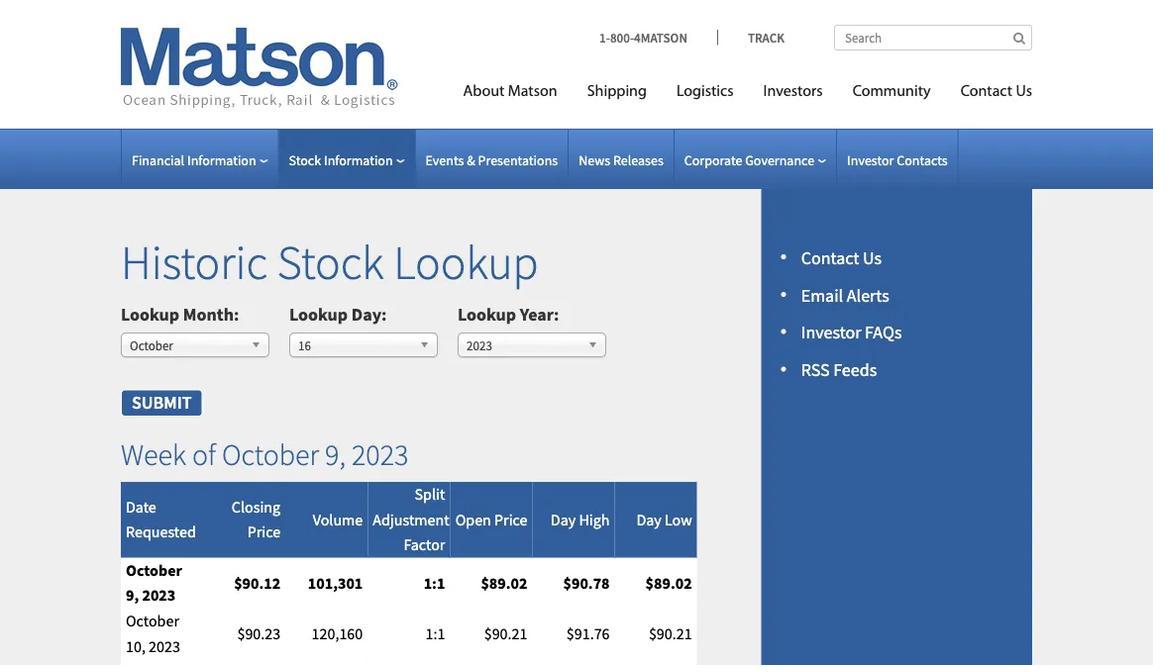 Task type: describe. For each thing, give the bounding box(es) containing it.
1-800-4matson
[[600, 29, 688, 46]]

day low
[[637, 510, 692, 530]]

1 vertical spatial contact us link
[[801, 247, 882, 269]]

lookup for lookup day
[[289, 304, 348, 326]]

1:1 for $89.02
[[424, 574, 445, 594]]

information for stock information
[[324, 151, 393, 169]]

date requested
[[126, 498, 196, 543]]

lookup for lookup month
[[121, 304, 180, 326]]

day for day low
[[637, 510, 662, 530]]

year
[[520, 304, 554, 326]]

email alerts link
[[801, 284, 890, 307]]

financial information
[[132, 151, 256, 169]]

&
[[467, 151, 475, 169]]

october for october
[[130, 337, 173, 354]]

1 $89.02 from the left
[[481, 574, 528, 594]]

factor
[[404, 536, 445, 555]]

$91.76
[[567, 624, 610, 644]]

2023 inside october 10, 2023
[[149, 637, 180, 657]]

$90.23
[[237, 624, 281, 644]]

about
[[463, 84, 505, 100]]

alerts
[[847, 284, 890, 307]]

Search search field
[[834, 25, 1033, 51]]

releases
[[613, 151, 664, 169]]

corporate
[[685, 151, 743, 169]]

lookup month
[[121, 304, 234, 326]]

contacts
[[897, 151, 948, 169]]

120,160
[[312, 624, 363, 644]]

us inside top menu navigation
[[1016, 84, 1033, 100]]

volume split adjustment factor open price
[[313, 485, 528, 555]]

events & presentations
[[426, 151, 558, 169]]

investor faqs
[[801, 322, 902, 344]]

volume
[[313, 510, 363, 530]]

events & presentations link
[[426, 151, 558, 169]]

information for financial information
[[187, 151, 256, 169]]

matson image
[[121, 28, 398, 109]]

$90.78
[[563, 574, 610, 594]]

news releases
[[579, 151, 664, 169]]

search image
[[1014, 32, 1026, 45]]

$90.12
[[234, 574, 281, 594]]

matson
[[508, 84, 558, 100]]

rss feeds
[[801, 359, 877, 381]]

2023 up adjustment
[[352, 436, 409, 473]]

2023 link
[[458, 333, 607, 358]]

investor contacts
[[847, 151, 948, 169]]

101,301
[[308, 574, 363, 594]]

news releases link
[[579, 151, 664, 169]]

investor faqs link
[[801, 322, 902, 344]]

feeds
[[834, 359, 877, 381]]

month
[[183, 304, 234, 326]]

presentations
[[478, 151, 558, 169]]

community
[[853, 84, 931, 100]]

1:1 for $90.21
[[426, 624, 445, 644]]

1 vertical spatial stock
[[277, 232, 384, 292]]

about matson link
[[449, 74, 572, 114]]

price inside closing price
[[248, 523, 281, 543]]

historic
[[121, 232, 268, 292]]

adjustment
[[373, 510, 450, 530]]

9, inside october 9, 2023
[[126, 586, 139, 606]]

1 horizontal spatial contact us link
[[946, 74, 1033, 114]]

october for october 9, 2023
[[126, 561, 182, 581]]

1 horizontal spatial 9,
[[325, 436, 346, 473]]

community link
[[838, 74, 946, 114]]

investors link
[[749, 74, 838, 114]]

shipping
[[587, 84, 647, 100]]

october 9, 2023
[[126, 561, 182, 606]]

week
[[121, 436, 186, 473]]



Task type: locate. For each thing, give the bounding box(es) containing it.
$90.21 right $91.76
[[649, 624, 692, 644]]

1 vertical spatial contact
[[801, 247, 860, 269]]

stock information link
[[289, 151, 405, 169]]

contact us
[[961, 84, 1033, 100], [801, 247, 882, 269]]

0 horizontal spatial price
[[248, 523, 281, 543]]

news
[[579, 151, 611, 169]]

day left high
[[551, 510, 576, 530]]

2023
[[467, 337, 492, 354], [352, 436, 409, 473], [142, 586, 176, 606], [149, 637, 180, 657]]

$90.21
[[484, 624, 528, 644], [649, 624, 692, 644]]

day up "16" link
[[352, 304, 382, 326]]

events
[[426, 151, 464, 169]]

2 information from the left
[[324, 151, 393, 169]]

october up closing
[[222, 436, 319, 473]]

9,
[[325, 436, 346, 473], [126, 586, 139, 606]]

top menu navigation
[[419, 74, 1033, 114]]

1 horizontal spatial information
[[324, 151, 393, 169]]

2023 up october 10, 2023
[[142, 586, 176, 606]]

$90.21 left $91.76
[[484, 624, 528, 644]]

email
[[801, 284, 844, 307]]

day left low
[[637, 510, 662, 530]]

0 vertical spatial contact us
[[961, 84, 1033, 100]]

1 vertical spatial us
[[863, 247, 882, 269]]

$89.02
[[481, 574, 528, 594], [646, 574, 692, 594]]

0 horizontal spatial 9,
[[126, 586, 139, 606]]

9, up volume
[[325, 436, 346, 473]]

stock
[[289, 151, 321, 169], [277, 232, 384, 292]]

0 horizontal spatial information
[[187, 151, 256, 169]]

day high
[[551, 510, 610, 530]]

1 horizontal spatial price
[[495, 510, 528, 530]]

track link
[[717, 29, 785, 46]]

high
[[579, 510, 610, 530]]

financial
[[132, 151, 185, 169]]

1 information from the left
[[187, 151, 256, 169]]

16 link
[[289, 333, 438, 358]]

closing price
[[232, 498, 281, 543]]

0 horizontal spatial contact us link
[[801, 247, 882, 269]]

1:1
[[424, 574, 445, 594], [426, 624, 445, 644]]

4matson
[[634, 29, 688, 46]]

us up alerts
[[863, 247, 882, 269]]

track
[[748, 29, 785, 46]]

about matson
[[463, 84, 558, 100]]

lookup up october 'link'
[[121, 304, 180, 326]]

2023 right 10,
[[149, 637, 180, 657]]

contact down search search box
[[961, 84, 1013, 100]]

0 vertical spatial 9,
[[325, 436, 346, 473]]

1 horizontal spatial $89.02
[[646, 574, 692, 594]]

contact us link up email alerts link
[[801, 247, 882, 269]]

us
[[1016, 84, 1033, 100], [863, 247, 882, 269]]

october for october 10, 2023
[[126, 612, 179, 632]]

None submit
[[121, 390, 203, 417]]

$89.02 down day low
[[646, 574, 692, 594]]

investor contacts link
[[847, 151, 948, 169]]

1-800-4matson link
[[600, 29, 717, 46]]

0 vertical spatial contact us link
[[946, 74, 1033, 114]]

1 horizontal spatial us
[[1016, 84, 1033, 100]]

lookup up the 16
[[289, 304, 348, 326]]

$89.02 down open
[[481, 574, 528, 594]]

email alerts
[[801, 284, 890, 307]]

open
[[456, 510, 491, 530]]

price down closing
[[248, 523, 281, 543]]

rss feeds link
[[801, 359, 877, 381]]

1 vertical spatial 9,
[[126, 586, 139, 606]]

lookup for lookup year
[[458, 304, 516, 326]]

2 horizontal spatial day
[[637, 510, 662, 530]]

investors
[[764, 84, 823, 100]]

october up 10,
[[126, 612, 179, 632]]

0 vertical spatial investor
[[847, 151, 894, 169]]

october 10, 2023
[[126, 612, 180, 657]]

information right financial
[[187, 151, 256, 169]]

october down lookup month
[[130, 337, 173, 354]]

faqs
[[865, 322, 902, 344]]

contact us down search icon
[[961, 84, 1033, 100]]

1 $90.21 from the left
[[484, 624, 528, 644]]

stock information
[[289, 151, 393, 169]]

price
[[495, 510, 528, 530], [248, 523, 281, 543]]

0 horizontal spatial us
[[863, 247, 882, 269]]

2 $90.21 from the left
[[649, 624, 692, 644]]

contact up email
[[801, 247, 860, 269]]

price inside volume split adjustment factor open price
[[495, 510, 528, 530]]

2023 inside october 9, 2023
[[142, 586, 176, 606]]

investor for investor contacts
[[847, 151, 894, 169]]

october link
[[121, 333, 270, 358]]

0 horizontal spatial contact
[[801, 247, 860, 269]]

9, up october 10, 2023
[[126, 586, 139, 606]]

investor left contacts on the top of page
[[847, 151, 894, 169]]

1 horizontal spatial $90.21
[[649, 624, 692, 644]]

0 horizontal spatial $89.02
[[481, 574, 528, 594]]

week of october 9, 2023
[[121, 436, 409, 473]]

october inside october 10, 2023
[[126, 612, 179, 632]]

0 vertical spatial us
[[1016, 84, 1033, 100]]

contact us up email alerts link
[[801, 247, 882, 269]]

of
[[192, 436, 216, 473]]

lookup day
[[289, 304, 382, 326]]

historic stock lookup
[[121, 232, 539, 292]]

split
[[415, 485, 445, 505]]

corporate governance link
[[685, 151, 827, 169]]

information
[[187, 151, 256, 169], [324, 151, 393, 169]]

investor for investor faqs
[[801, 322, 862, 344]]

investor
[[847, 151, 894, 169], [801, 322, 862, 344]]

low
[[665, 510, 692, 530]]

2023 down lookup year
[[467, 337, 492, 354]]

corporate governance
[[685, 151, 815, 169]]

1 horizontal spatial contact us
[[961, 84, 1033, 100]]

0 vertical spatial contact
[[961, 84, 1013, 100]]

1 horizontal spatial contact
[[961, 84, 1013, 100]]

1 vertical spatial investor
[[801, 322, 862, 344]]

day
[[352, 304, 382, 326], [551, 510, 576, 530], [637, 510, 662, 530]]

governance
[[746, 151, 815, 169]]

day for day high
[[551, 510, 576, 530]]

contact inside top menu navigation
[[961, 84, 1013, 100]]

0 horizontal spatial $90.21
[[484, 624, 528, 644]]

october
[[130, 337, 173, 354], [222, 436, 319, 473], [126, 561, 182, 581], [126, 612, 179, 632]]

lookup year
[[458, 304, 554, 326]]

contact
[[961, 84, 1013, 100], [801, 247, 860, 269]]

contact us inside contact us 'link'
[[961, 84, 1033, 100]]

1 horizontal spatial day
[[551, 510, 576, 530]]

logistics
[[677, 84, 734, 100]]

10,
[[126, 637, 146, 657]]

date
[[126, 498, 156, 517]]

lookup up lookup year
[[394, 232, 539, 292]]

0 vertical spatial 1:1
[[424, 574, 445, 594]]

requested
[[126, 523, 196, 543]]

logistics link
[[662, 74, 749, 114]]

price right open
[[495, 510, 528, 530]]

october down requested
[[126, 561, 182, 581]]

None search field
[[834, 25, 1033, 51]]

rss
[[801, 359, 830, 381]]

0 horizontal spatial day
[[352, 304, 382, 326]]

us down search icon
[[1016, 84, 1033, 100]]

0 horizontal spatial contact us
[[801, 247, 882, 269]]

shipping link
[[572, 74, 662, 114]]

1 vertical spatial contact us
[[801, 247, 882, 269]]

investor up rss feeds link
[[801, 322, 862, 344]]

lookup
[[394, 232, 539, 292], [121, 304, 180, 326], [289, 304, 348, 326], [458, 304, 516, 326]]

lookup left year
[[458, 304, 516, 326]]

800-
[[610, 29, 634, 46]]

october inside 'link'
[[130, 337, 173, 354]]

information left events
[[324, 151, 393, 169]]

financial information link
[[132, 151, 268, 169]]

1 vertical spatial 1:1
[[426, 624, 445, 644]]

16
[[298, 337, 311, 354]]

closing
[[232, 498, 281, 517]]

1-
[[600, 29, 610, 46]]

0 vertical spatial stock
[[289, 151, 321, 169]]

2 $89.02 from the left
[[646, 574, 692, 594]]

contact us link down search icon
[[946, 74, 1033, 114]]



Task type: vqa. For each thing, say whether or not it's contained in the screenshot.
Original Value's Value
no



